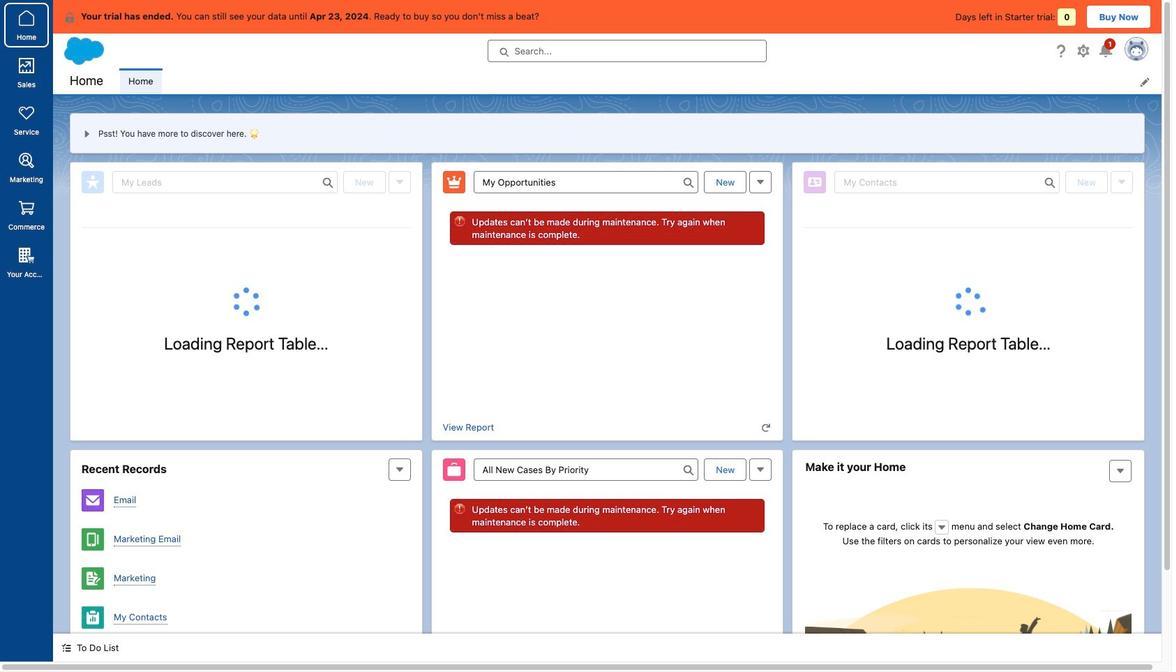 Task type: describe. For each thing, give the bounding box(es) containing it.
communication subscription channel type image
[[82, 528, 104, 551]]

report image
[[82, 607, 104, 629]]

0 vertical spatial text default image
[[64, 12, 75, 23]]

engagement channel type image
[[82, 489, 104, 512]]

2 grid from the left
[[804, 228, 1134, 228]]

0 horizontal spatial text default image
[[762, 423, 772, 433]]

communication subscription image
[[82, 568, 104, 590]]

1 select an option text field from the top
[[474, 171, 699, 193]]

1 error image from the top
[[454, 216, 465, 227]]

account image
[[82, 646, 104, 668]]

2 select an option text field from the top
[[474, 459, 699, 481]]



Task type: locate. For each thing, give the bounding box(es) containing it.
1 grid from the left
[[82, 228, 411, 228]]

text default image
[[762, 423, 772, 433], [938, 523, 947, 532]]

1 horizontal spatial grid
[[804, 228, 1134, 228]]

1 horizontal spatial text default image
[[938, 523, 947, 532]]

0 vertical spatial error image
[[454, 216, 465, 227]]

1 vertical spatial text default image
[[61, 643, 71, 653]]

0 vertical spatial select an option text field
[[474, 171, 699, 193]]

0 vertical spatial text default image
[[762, 423, 772, 433]]

1 vertical spatial error image
[[454, 503, 465, 514]]

1 vertical spatial select an option text field
[[474, 459, 699, 481]]

text default image
[[64, 12, 75, 23], [61, 643, 71, 653]]

list
[[120, 68, 1162, 94]]

Select an Option text field
[[474, 171, 699, 193], [474, 459, 699, 481]]

1 vertical spatial text default image
[[938, 523, 947, 532]]

2 error image from the top
[[454, 503, 465, 514]]

grid
[[82, 228, 411, 228], [804, 228, 1134, 228]]

0 horizontal spatial grid
[[82, 228, 411, 228]]

error image
[[454, 216, 465, 227], [454, 503, 465, 514]]



Task type: vqa. For each thing, say whether or not it's contained in the screenshot.
first list item from the right
no



